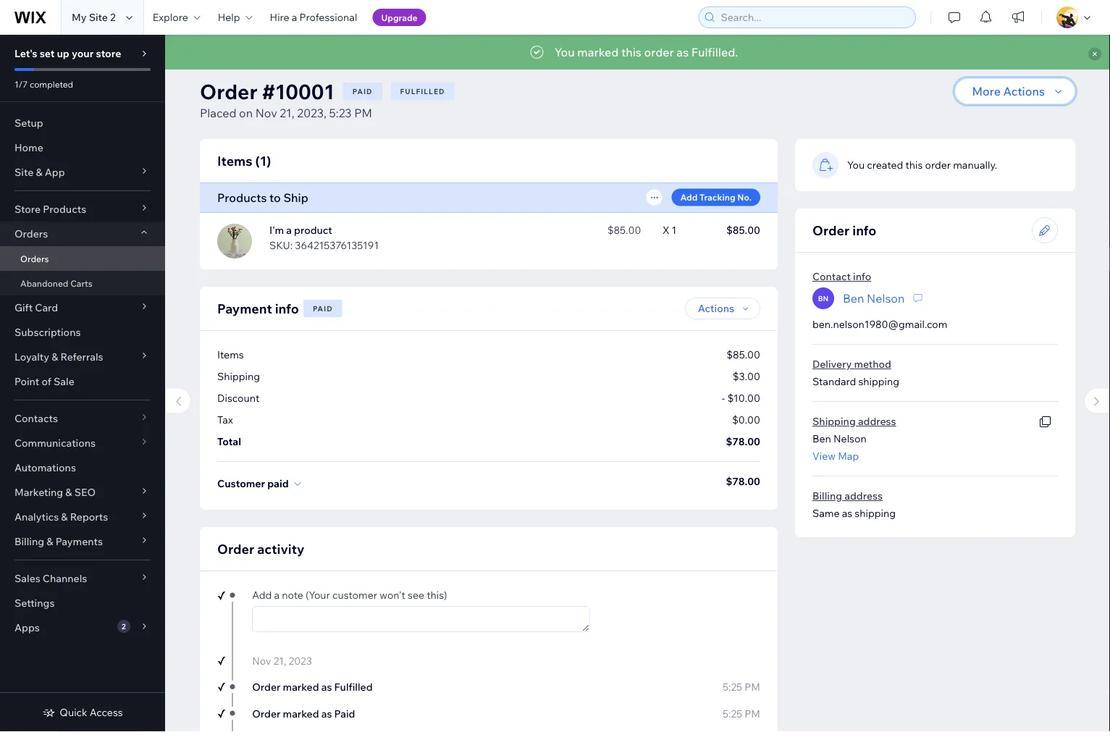 Task type: locate. For each thing, give the bounding box(es) containing it.
point of sale link
[[0, 370, 165, 394]]

1 vertical spatial 5:25 pm
[[723, 708, 761, 720]]

- $10.00
[[722, 392, 761, 405]]

ben up view
[[813, 433, 832, 445]]

0 horizontal spatial fulfilled
[[334, 681, 373, 694]]

1 vertical spatial items
[[217, 349, 244, 361]]

delivery
[[813, 358, 852, 371]]

orders for orders link
[[20, 253, 49, 264]]

info for payment info
[[275, 300, 299, 317]]

$0.00
[[732, 414, 761, 426]]

1 5:25 from the top
[[723, 681, 743, 694]]

& inside billing & payments dropdown button
[[47, 535, 53, 548]]

0 horizontal spatial nelson
[[834, 433, 867, 445]]

pm for fulfilled
[[745, 681, 761, 694]]

orders down store
[[14, 228, 48, 240]]

contact info
[[813, 270, 872, 283]]

& left reports
[[61, 511, 68, 524]]

0 vertical spatial this
[[622, 45, 642, 59]]

1 horizontal spatial you
[[848, 159, 865, 171]]

1 vertical spatial $78.00
[[726, 475, 761, 488]]

your
[[72, 47, 94, 60]]

2 vertical spatial paid
[[334, 708, 355, 720]]

items for items (1)
[[217, 153, 253, 169]]

you inside alert
[[555, 45, 575, 59]]

address down map
[[845, 490, 883, 502]]

1 horizontal spatial ben
[[843, 291, 865, 305]]

order marked as paid
[[252, 708, 355, 720]]

#10001 up "placed on nov 21, 2023, 5:23 pm" on the top of the page
[[262, 79, 335, 104]]

customer paid button
[[217, 475, 306, 493]]

(your
[[306, 589, 330, 602]]

a for professional
[[292, 11, 297, 24]]

1 vertical spatial nelson
[[834, 433, 867, 445]]

sales channels button
[[0, 567, 165, 591]]

ben inside button
[[843, 291, 865, 305]]

0 horizontal spatial site
[[14, 166, 34, 179]]

1 vertical spatial address
[[845, 490, 883, 502]]

shipping right same
[[855, 507, 896, 520]]

0 vertical spatial order #10001
[[263, 57, 330, 69]]

as right same
[[842, 507, 853, 520]]

marketing & seo
[[14, 486, 96, 499]]

add for add a note (your customer won't see this)
[[252, 589, 272, 602]]

0 vertical spatial shipping
[[217, 370, 260, 383]]

add inside 'button'
[[681, 192, 698, 203]]

info right payment
[[275, 300, 299, 317]]

ben inside ben nelson view map
[[813, 433, 832, 445]]

of
[[42, 375, 51, 388]]

& inside marketing & seo popup button
[[65, 486, 72, 499]]

2 vertical spatial info
[[275, 300, 299, 317]]

1 vertical spatial marked
[[283, 681, 319, 694]]

2 vertical spatial a
[[274, 589, 280, 602]]

1 vertical spatial 21,
[[274, 655, 286, 667]]

nelson up the ben.nelson1980@gmail.com
[[867, 291, 905, 305]]

order #10001 down the "hire" on the left top of the page
[[263, 57, 330, 69]]

1 horizontal spatial fulfilled
[[400, 87, 445, 96]]

nelson inside button
[[867, 291, 905, 305]]

1 vertical spatial site
[[14, 166, 34, 179]]

& for loyalty
[[52, 351, 58, 363]]

you created this order manually.
[[848, 159, 998, 171]]

billing for billing address same as shipping
[[813, 490, 843, 502]]

shipping
[[859, 375, 900, 388], [855, 507, 896, 520]]

1 vertical spatial 2
[[122, 622, 126, 631]]

2 $78.00 from the top
[[726, 475, 761, 488]]

setup
[[14, 117, 43, 129]]

1 horizontal spatial 2
[[122, 622, 126, 631]]

orders button
[[193, 52, 240, 74]]

address up map
[[859, 415, 897, 428]]

2 vertical spatial pm
[[745, 708, 761, 720]]

& inside analytics & reports popup button
[[61, 511, 68, 524]]

orders inside orders link
[[20, 253, 49, 264]]

a right i'm on the left of the page
[[286, 224, 292, 237]]

1 vertical spatial add
[[252, 589, 272, 602]]

1 items from the top
[[217, 153, 253, 169]]

add left note
[[252, 589, 272, 602]]

ben
[[843, 291, 865, 305], [813, 433, 832, 445]]

paid
[[353, 87, 373, 96], [313, 304, 333, 313], [334, 708, 355, 720]]

customer
[[217, 477, 265, 490]]

info up ben nelson
[[854, 270, 872, 283]]

payment
[[217, 300, 272, 317]]

0 horizontal spatial actions
[[698, 302, 735, 315]]

orders down help
[[200, 57, 233, 69]]

0 horizontal spatial billing
[[14, 535, 44, 548]]

manually.
[[954, 159, 998, 171]]

same
[[813, 507, 840, 520]]

0 vertical spatial info
[[853, 222, 877, 238]]

0 vertical spatial add
[[681, 192, 698, 203]]

0 vertical spatial #10001
[[294, 57, 330, 69]]

nov right on
[[256, 106, 277, 120]]

1 5:25 pm from the top
[[723, 681, 761, 694]]

2 inside sidebar element
[[122, 622, 126, 631]]

loyalty
[[14, 351, 49, 363]]

1 vertical spatial actions
[[698, 302, 735, 315]]

1/7 completed
[[14, 79, 73, 89]]

shipping up discount
[[217, 370, 260, 383]]

order for as
[[644, 45, 674, 59]]

shipping up ben nelson view map
[[813, 415, 856, 428]]

2 vertical spatial marked
[[283, 708, 319, 720]]

a inside i'm a product sku: 364215376135191
[[286, 224, 292, 237]]

2
[[110, 11, 116, 24], [122, 622, 126, 631]]

placed on nov 21, 2023, 5:23 pm
[[200, 106, 372, 120]]

1 vertical spatial a
[[286, 224, 292, 237]]

0 vertical spatial paid
[[353, 87, 373, 96]]

carts
[[70, 278, 93, 289]]

you marked this order as fulfilled.
[[555, 45, 739, 59]]

to
[[270, 190, 281, 205]]

reports
[[70, 511, 108, 524]]

& inside site & app 'popup button'
[[36, 166, 42, 179]]

1 vertical spatial shipping
[[855, 507, 896, 520]]

billing inside billing address same as shipping
[[813, 490, 843, 502]]

professional
[[300, 11, 357, 24]]

as left fulfilled.
[[677, 45, 689, 59]]

gift card
[[14, 301, 58, 314]]

0 horizontal spatial ben
[[813, 433, 832, 445]]

created
[[868, 159, 904, 171]]

you
[[555, 45, 575, 59], [848, 159, 865, 171]]

product
[[294, 224, 332, 237]]

0 vertical spatial shipping
[[859, 375, 900, 388]]

info up 'contact info'
[[853, 222, 877, 238]]

items
[[217, 153, 253, 169], [217, 349, 244, 361]]

a left note
[[274, 589, 280, 602]]

0 vertical spatial actions
[[1004, 84, 1046, 99]]

1 horizontal spatial billing
[[813, 490, 843, 502]]

#10001 down hire a professional link
[[294, 57, 330, 69]]

0 vertical spatial a
[[292, 11, 297, 24]]

1 horizontal spatial nelson
[[867, 291, 905, 305]]

items up discount
[[217, 349, 244, 361]]

21, left 2023
[[274, 655, 286, 667]]

0 horizontal spatial products
[[43, 203, 86, 216]]

& down analytics & reports
[[47, 535, 53, 548]]

gift
[[14, 301, 33, 314]]

shipping down method
[[859, 375, 900, 388]]

add for add tracking no.
[[681, 192, 698, 203]]

help
[[218, 11, 240, 24]]

contacts button
[[0, 406, 165, 431]]

0 vertical spatial ben
[[843, 291, 865, 305]]

info for order info
[[853, 222, 877, 238]]

paid
[[268, 477, 289, 490]]

order up contact
[[813, 222, 850, 238]]

a for product
[[286, 224, 292, 237]]

orders inside orders button
[[200, 57, 233, 69]]

0 vertical spatial billing
[[813, 490, 843, 502]]

0 horizontal spatial 2
[[110, 11, 116, 24]]

1 horizontal spatial products
[[217, 190, 267, 205]]

5:25 for fulfilled
[[723, 681, 743, 694]]

0 vertical spatial address
[[859, 415, 897, 428]]

2 right my
[[110, 11, 116, 24]]

0 vertical spatial 5:25
[[723, 681, 743, 694]]

billing up same
[[813, 490, 843, 502]]

order left fulfilled.
[[644, 45, 674, 59]]

billing inside dropdown button
[[14, 535, 44, 548]]

site down home
[[14, 166, 34, 179]]

1 horizontal spatial actions
[[1004, 84, 1046, 99]]

ben down 'contact info'
[[843, 291, 865, 305]]

fulfilled
[[400, 87, 445, 96], [334, 681, 373, 694]]

hire a professional
[[270, 11, 357, 24]]

1 horizontal spatial site
[[89, 11, 108, 24]]

$85.00
[[608, 224, 642, 237], [727, 224, 761, 237], [727, 349, 761, 361]]

marked for order
[[578, 45, 619, 59]]

point of sale
[[14, 375, 74, 388]]

0 vertical spatial pm
[[354, 106, 372, 120]]

1
[[672, 224, 677, 237]]

order left manually.
[[926, 159, 951, 171]]

21, left 2023,
[[280, 106, 295, 120]]

0 vertical spatial you
[[555, 45, 575, 59]]

1 vertical spatial ben
[[813, 433, 832, 445]]

0 vertical spatial 5:25 pm
[[723, 681, 761, 694]]

0 vertical spatial order
[[644, 45, 674, 59]]

& left app on the left top of page
[[36, 166, 42, 179]]

0 vertical spatial orders
[[200, 57, 233, 69]]

nelson inside ben nelson view map
[[834, 433, 867, 445]]

shipping address
[[813, 415, 897, 428]]

explore
[[153, 11, 188, 24]]

a right the "hire" on the left top of the page
[[292, 11, 297, 24]]

-
[[722, 392, 726, 405]]

1 vertical spatial pm
[[745, 681, 761, 694]]

order activity
[[217, 541, 305, 557]]

0 horizontal spatial add
[[252, 589, 272, 602]]

0 horizontal spatial this
[[622, 45, 642, 59]]

seo
[[74, 486, 96, 499]]

referrals
[[61, 351, 103, 363]]

0 vertical spatial 21,
[[280, 106, 295, 120]]

home link
[[0, 135, 165, 160]]

order down the "hire" on the left top of the page
[[263, 57, 292, 69]]

1 vertical spatial billing
[[14, 535, 44, 548]]

you for you marked this order as fulfilled.
[[555, 45, 575, 59]]

order info
[[813, 222, 877, 238]]

ben.nelson1980@gmail.com
[[813, 318, 948, 331]]

$3.00
[[733, 370, 761, 383]]

shipping for shipping
[[217, 370, 260, 383]]

sales
[[14, 572, 40, 585]]

bn
[[819, 294, 829, 303]]

abandoned carts
[[20, 278, 93, 289]]

ben nelson button
[[843, 289, 905, 307]]

this inside alert
[[622, 45, 642, 59]]

orders up abandoned
[[20, 253, 49, 264]]

& inside loyalty & referrals 'popup button'
[[52, 351, 58, 363]]

order inside alert
[[644, 45, 674, 59]]

1 vertical spatial this
[[906, 159, 923, 171]]

1 vertical spatial order
[[926, 159, 951, 171]]

& left seo
[[65, 486, 72, 499]]

settings link
[[0, 591, 165, 616]]

abandoned carts link
[[0, 271, 165, 296]]

0 vertical spatial marked
[[578, 45, 619, 59]]

2 down settings link
[[122, 622, 126, 631]]

add left tracking
[[681, 192, 698, 203]]

nov left 2023
[[252, 655, 271, 667]]

setup link
[[0, 111, 165, 135]]

1 vertical spatial 5:25
[[723, 708, 743, 720]]

this for marked
[[622, 45, 642, 59]]

actions button
[[685, 298, 761, 320]]

0 vertical spatial nelson
[[867, 291, 905, 305]]

2 vertical spatial orders
[[20, 253, 49, 264]]

5:25 pm for paid
[[723, 708, 761, 720]]

2 5:25 from the top
[[723, 708, 743, 720]]

orders for orders dropdown button
[[14, 228, 48, 240]]

1 horizontal spatial this
[[906, 159, 923, 171]]

info for contact info
[[854, 270, 872, 283]]

& right loyalty
[[52, 351, 58, 363]]

0 vertical spatial items
[[217, 153, 253, 169]]

1 vertical spatial paid
[[313, 304, 333, 313]]

0 vertical spatial $78.00
[[726, 435, 761, 448]]

1 horizontal spatial order
[[926, 159, 951, 171]]

products up orders dropdown button
[[43, 203, 86, 216]]

store products
[[14, 203, 86, 216]]

& for billing
[[47, 535, 53, 548]]

as
[[677, 45, 689, 59], [842, 507, 853, 520], [321, 681, 332, 694], [321, 708, 332, 720]]

5:25 pm
[[723, 681, 761, 694], [723, 708, 761, 720]]

won't
[[380, 589, 406, 602]]

products left to
[[217, 190, 267, 205]]

contacts
[[14, 412, 58, 425]]

$85.00 down no.
[[727, 224, 761, 237]]

subscriptions link
[[0, 320, 165, 345]]

orders for orders button at the left top of the page
[[200, 57, 233, 69]]

as inside alert
[[677, 45, 689, 59]]

contact
[[813, 270, 851, 283]]

1 horizontal spatial shipping
[[813, 415, 856, 428]]

1 vertical spatial info
[[854, 270, 872, 283]]

orders button
[[0, 222, 165, 246]]

2023,
[[297, 106, 327, 120]]

5:25 for paid
[[723, 708, 743, 720]]

items left (1)
[[217, 153, 253, 169]]

5:25
[[723, 681, 743, 694], [723, 708, 743, 720]]

2 5:25 pm from the top
[[723, 708, 761, 720]]

tracking
[[700, 192, 736, 203]]

order down order marked as fulfilled
[[252, 708, 281, 720]]

site right my
[[89, 11, 108, 24]]

1 vertical spatial shipping
[[813, 415, 856, 428]]

nelson up map
[[834, 433, 867, 445]]

1 horizontal spatial add
[[681, 192, 698, 203]]

1 vertical spatial orders
[[14, 228, 48, 240]]

nov
[[256, 106, 277, 120], [252, 655, 271, 667]]

address inside billing address same as shipping
[[845, 490, 883, 502]]

1 vertical spatial you
[[848, 159, 865, 171]]

2 items from the top
[[217, 349, 244, 361]]

order #10001 up "placed on nov 21, 2023, 5:23 pm" on the top of the page
[[200, 79, 335, 104]]

orders inside orders dropdown button
[[14, 228, 48, 240]]

marked inside alert
[[578, 45, 619, 59]]

pm for paid
[[745, 708, 761, 720]]

access
[[90, 706, 123, 719]]

& for marketing
[[65, 486, 72, 499]]

0 horizontal spatial order
[[644, 45, 674, 59]]

0 horizontal spatial you
[[555, 45, 575, 59]]

billing down analytics
[[14, 535, 44, 548]]

0 horizontal spatial shipping
[[217, 370, 260, 383]]



Task type: describe. For each thing, give the bounding box(es) containing it.
actions inside button
[[698, 302, 735, 315]]

home
[[14, 141, 43, 154]]

add a note (your customer won't see this)
[[252, 589, 448, 602]]

billing for billing & payments
[[14, 535, 44, 548]]

0 vertical spatial nov
[[256, 106, 277, 120]]

ben for ben nelson
[[843, 291, 865, 305]]

sidebar element
[[0, 35, 165, 733]]

marketing
[[14, 486, 63, 499]]

ben nelson
[[843, 291, 905, 305]]

364215376135191
[[295, 239, 379, 252]]

subscriptions
[[14, 326, 81, 339]]

fulfilled.
[[692, 45, 739, 59]]

Search... field
[[717, 7, 912, 28]]

let's
[[14, 47, 37, 60]]

abandoned
[[20, 278, 68, 289]]

sku:
[[270, 239, 293, 252]]

5:23
[[329, 106, 352, 120]]

sales channels
[[14, 572, 87, 585]]

shipping inside billing address same as shipping
[[855, 507, 896, 520]]

ben for ben nelson view map
[[813, 433, 832, 445]]

& for site
[[36, 166, 42, 179]]

billing & payments button
[[0, 530, 165, 554]]

analytics & reports
[[14, 511, 108, 524]]

order for manually.
[[926, 159, 951, 171]]

order up placed
[[200, 79, 258, 104]]

5:25 pm for fulfilled
[[723, 681, 761, 694]]

billing address same as shipping
[[813, 490, 896, 520]]

quick access button
[[42, 706, 123, 720]]

placed
[[200, 106, 237, 120]]

set
[[40, 47, 55, 60]]

more
[[973, 84, 1001, 99]]

items for items
[[217, 349, 244, 361]]

site & app button
[[0, 160, 165, 185]]

1 vertical spatial order #10001
[[200, 79, 335, 104]]

1 vertical spatial nov
[[252, 655, 271, 667]]

gift card button
[[0, 296, 165, 320]]

products to ship
[[217, 190, 309, 205]]

1 $78.00 from the top
[[726, 435, 761, 448]]

nelson for ben nelson view map
[[834, 433, 867, 445]]

items (1)
[[217, 153, 271, 169]]

this for created
[[906, 159, 923, 171]]

hire a professional link
[[261, 0, 366, 35]]

upgrade
[[381, 12, 418, 23]]

shipping for shipping address
[[813, 415, 856, 428]]

on
[[239, 106, 253, 120]]

sale
[[54, 375, 74, 388]]

address for shipping
[[859, 415, 897, 428]]

hire
[[270, 11, 290, 24]]

store
[[14, 203, 41, 216]]

see
[[408, 589, 425, 602]]

1 vertical spatial #10001
[[262, 79, 335, 104]]

actions inside "popup button"
[[1004, 84, 1046, 99]]

(1)
[[255, 153, 271, 169]]

map
[[838, 450, 859, 463]]

nelson for ben nelson
[[867, 291, 905, 305]]

products inside popup button
[[43, 203, 86, 216]]

i'm
[[270, 224, 284, 237]]

order #10001 inside button
[[263, 57, 330, 69]]

communications
[[14, 437, 96, 450]]

app
[[45, 166, 65, 179]]

$85.00 up $3.00
[[727, 349, 761, 361]]

delivery method standard shipping
[[813, 358, 900, 388]]

method
[[855, 358, 892, 371]]

$85.00 left x
[[608, 224, 642, 237]]

payment info
[[217, 300, 299, 317]]

you marked this order as fulfilled. alert
[[165, 35, 1111, 70]]

point
[[14, 375, 39, 388]]

marked for fulfilled
[[283, 681, 319, 694]]

loyalty & referrals
[[14, 351, 103, 363]]

order left activity
[[217, 541, 254, 557]]

total
[[217, 435, 241, 448]]

store products button
[[0, 197, 165, 222]]

ship
[[284, 190, 309, 205]]

Add a note (Your customer won't see this) text field
[[253, 607, 590, 632]]

apps
[[14, 622, 40, 634]]

0 vertical spatial fulfilled
[[400, 87, 445, 96]]

my
[[72, 11, 87, 24]]

automations link
[[0, 456, 165, 480]]

standard
[[813, 375, 857, 388]]

x
[[663, 224, 670, 237]]

view
[[813, 450, 836, 463]]

as up order marked as paid
[[321, 681, 332, 694]]

marked for paid
[[283, 708, 319, 720]]

as down order marked as fulfilled
[[321, 708, 332, 720]]

customer
[[333, 589, 377, 602]]

analytics
[[14, 511, 59, 524]]

quick
[[60, 706, 87, 719]]

billing & payments
[[14, 535, 103, 548]]

order down nov 21, 2023
[[252, 681, 281, 694]]

order inside button
[[263, 57, 292, 69]]

ben nelson view map
[[813, 433, 867, 463]]

& for analytics
[[61, 511, 68, 524]]

note
[[282, 589, 303, 602]]

$10.00
[[728, 392, 761, 405]]

orders link
[[0, 246, 165, 271]]

payments
[[56, 535, 103, 548]]

site inside 'popup button'
[[14, 166, 34, 179]]

channels
[[43, 572, 87, 585]]

0 vertical spatial 2
[[110, 11, 116, 24]]

1 vertical spatial fulfilled
[[334, 681, 373, 694]]

as inside billing address same as shipping
[[842, 507, 853, 520]]

more actions
[[973, 84, 1046, 99]]

view map link
[[813, 450, 1059, 463]]

help button
[[209, 0, 261, 35]]

you for you created this order manually.
[[848, 159, 865, 171]]

this)
[[427, 589, 448, 602]]

2023
[[289, 655, 312, 667]]

1/7
[[14, 79, 28, 89]]

shipping inside delivery method standard shipping
[[859, 375, 900, 388]]

order #10001 button
[[256, 52, 337, 74]]

0 vertical spatial site
[[89, 11, 108, 24]]

site & app
[[14, 166, 65, 179]]

a for note
[[274, 589, 280, 602]]

more actions button
[[955, 78, 1076, 104]]

address for billing
[[845, 490, 883, 502]]

discount
[[217, 392, 260, 405]]

#10001 inside order #10001 button
[[294, 57, 330, 69]]

analytics & reports button
[[0, 505, 165, 530]]

store
[[96, 47, 121, 60]]



Task type: vqa. For each thing, say whether or not it's contained in the screenshot.
the topmost Nov
yes



